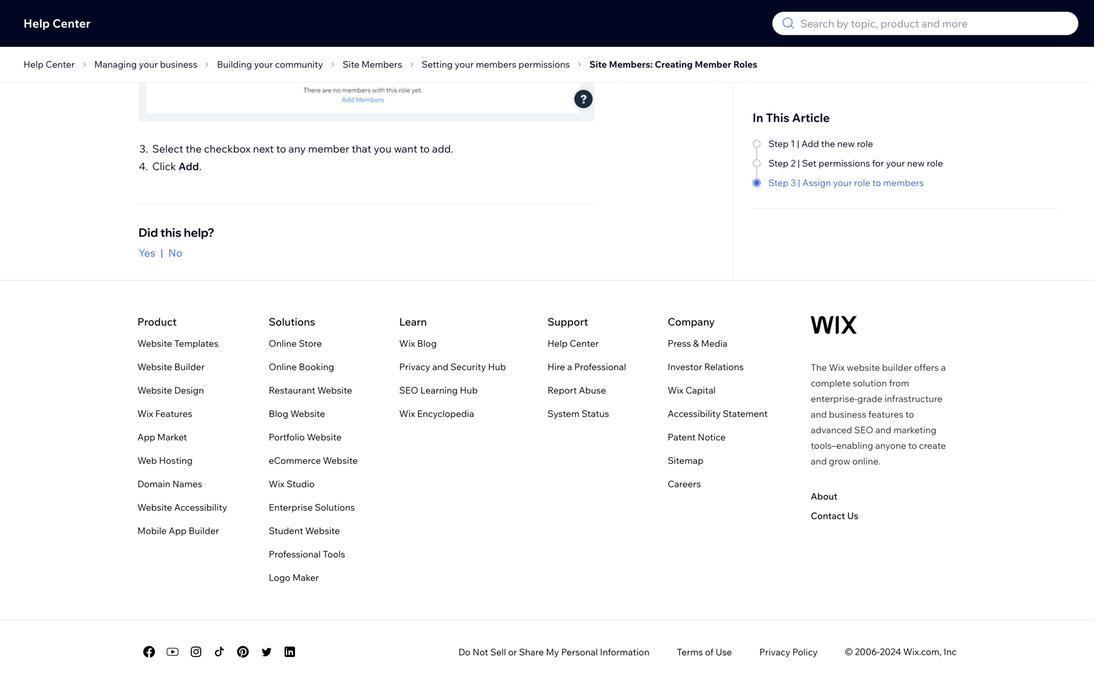 Task type: describe. For each thing, give the bounding box(es) containing it.
product
[[137, 315, 177, 329]]

from
[[889, 378, 909, 389]]

your for setting
[[455, 59, 474, 70]]

0 vertical spatial permissions
[[519, 59, 570, 70]]

managing your business
[[94, 59, 197, 70]]

system
[[548, 408, 580, 420]]

online store link
[[269, 336, 322, 352]]

any
[[289, 142, 306, 155]]

members
[[362, 59, 402, 70]]

building
[[217, 59, 252, 70]]

wix studio link
[[269, 477, 315, 492]]

business inside 'link'
[[160, 59, 197, 70]]

your for managing
[[139, 59, 158, 70]]

website down restaurant website link
[[290, 408, 325, 420]]

wix for wix studio
[[269, 479, 285, 490]]

0 vertical spatial help center link
[[23, 16, 91, 31]]

mobile app builder link
[[137, 524, 219, 539]]

features
[[155, 408, 192, 420]]

wix blog link
[[399, 336, 437, 352]]

roles
[[733, 59, 757, 70]]

a inside "hire a professional" "link"
[[567, 361, 572, 373]]

3
[[791, 177, 796, 189]]

your for building
[[254, 59, 273, 70]]

wix for wix capital
[[668, 385, 684, 396]]

app market
[[137, 432, 187, 443]]

online for online store
[[269, 338, 297, 349]]

grade
[[858, 393, 883, 405]]

privacy policy
[[759, 647, 818, 658]]

select
[[152, 142, 183, 155]]

press
[[668, 338, 691, 349]]

press & media
[[668, 338, 728, 349]]

logo maker
[[269, 572, 319, 584]]

create
[[919, 440, 946, 452]]

1 horizontal spatial hub
[[488, 361, 506, 373]]

ecommerce website link
[[269, 453, 358, 469]]

restaurant
[[269, 385, 315, 396]]

next
[[253, 142, 274, 155]]

web hosting
[[137, 455, 193, 467]]

1 vertical spatial help center
[[23, 59, 75, 70]]

do
[[458, 647, 471, 658]]

business inside the wix website builder offers a complete solution from enterprise-grade infrastructure and business features to advanced seo and marketing tools–enabling anyone to create and grow online.
[[829, 409, 866, 420]]

wix.com,
[[903, 647, 942, 658]]

investor relations
[[668, 361, 744, 373]]

seo learning hub
[[399, 385, 478, 396]]

members:
[[609, 59, 653, 70]]

2024
[[880, 647, 901, 658]]

contact
[[811, 510, 845, 522]]

your down 'step 2 | set permissions for your new role'
[[833, 177, 852, 189]]

1 vertical spatial builder
[[189, 525, 219, 537]]

the inside select the checkbox next to any member that you want to add. click add .
[[186, 142, 202, 155]]

sitemap
[[668, 455, 703, 467]]

professional inside "hire a professional" "link"
[[574, 361, 626, 373]]

step for step 2 | set permissions for your new role
[[769, 158, 789, 169]]

privacy policy link
[[759, 647, 818, 658]]

the
[[811, 362, 827, 373]]

site members: creating member roles
[[590, 59, 757, 70]]

no button
[[168, 245, 182, 261]]

professional tools
[[269, 549, 345, 560]]

1 horizontal spatial permissions
[[819, 158, 870, 169]]

website down the domain
[[137, 502, 172, 513]]

2 vertical spatial help center link
[[548, 336, 599, 352]]

yes button
[[139, 245, 155, 261]]

center for help center link to the bottom
[[570, 338, 599, 349]]

2
[[791, 158, 796, 169]]

center for top help center link
[[52, 16, 91, 31]]

1 horizontal spatial app
[[169, 525, 187, 537]]

building your community
[[217, 59, 323, 70]]

privacy for privacy and security hub
[[399, 361, 430, 373]]

security
[[450, 361, 486, 373]]

| for assign
[[798, 177, 800, 189]]

patent notice link
[[668, 430, 726, 445]]

website down portfolio website link
[[323, 455, 358, 467]]

help?
[[184, 225, 214, 240]]

step for step 1 | add the new role
[[769, 138, 789, 149]]

infrastructure
[[885, 393, 943, 405]]

report abuse link
[[548, 383, 606, 398]]

tools–enabling
[[811, 440, 873, 452]]

builder inside "link"
[[174, 361, 205, 373]]

online store
[[269, 338, 322, 349]]

portfolio website link
[[269, 430, 342, 445]]

store
[[299, 338, 322, 349]]

design
[[174, 385, 204, 396]]

click
[[152, 160, 176, 173]]

0 horizontal spatial new
[[837, 138, 855, 149]]

system status
[[548, 408, 609, 420]]

terms of use
[[677, 647, 732, 658]]

offers
[[914, 362, 939, 373]]

instagram image
[[188, 645, 204, 660]]

learning
[[420, 385, 458, 396]]

step 1 | add the new role
[[769, 138, 873, 149]]

terms of use link
[[677, 647, 732, 658]]

and up advanced
[[811, 409, 827, 420]]

notice
[[698, 432, 726, 443]]

step 3 | assign your role to members
[[769, 177, 924, 189]]

hire a professional link
[[548, 359, 626, 375]]

information
[[600, 647, 650, 658]]

1 vertical spatial help
[[23, 59, 44, 70]]

1 vertical spatial role
[[927, 158, 943, 169]]

1 horizontal spatial new
[[907, 158, 925, 169]]

tiktok image
[[212, 645, 227, 660]]

wix logo, homepage image
[[811, 316, 857, 334]]

setting your members permissions
[[422, 59, 570, 70]]

app inside "link"
[[137, 432, 155, 443]]

enterprise solutions link
[[269, 500, 355, 516]]

privacy for privacy policy
[[759, 647, 790, 658]]

website down "booking"
[[317, 385, 352, 396]]

sell
[[490, 647, 506, 658]]

wix blog
[[399, 338, 437, 349]]

to down for
[[872, 177, 881, 189]]

encyclopedia
[[417, 408, 474, 420]]

0 horizontal spatial members
[[476, 59, 516, 70]]

wix for wix blog
[[399, 338, 415, 349]]

wix features link
[[137, 406, 192, 422]]

did
[[139, 225, 158, 240]]

twitter image
[[259, 645, 274, 660]]

site for site members
[[343, 59, 359, 70]]

hire
[[548, 361, 565, 373]]

website accessibility link
[[137, 500, 227, 516]]

features
[[868, 409, 903, 420]]

domain names link
[[137, 477, 202, 492]]

checkbox
[[204, 142, 251, 155]]

| for add
[[797, 138, 799, 149]]

0 vertical spatial seo
[[399, 385, 418, 396]]

privacy and security hub
[[399, 361, 506, 373]]

website design
[[137, 385, 204, 396]]



Task type: locate. For each thing, give the bounding box(es) containing it.
accessibility
[[668, 408, 721, 420], [174, 502, 227, 513]]

wix left features
[[137, 408, 153, 420]]

1 vertical spatial permissions
[[819, 158, 870, 169]]

names
[[172, 479, 202, 490]]

1 vertical spatial business
[[829, 409, 866, 420]]

ecommerce
[[269, 455, 321, 467]]

to down infrastructure
[[905, 409, 914, 420]]

new
[[837, 138, 855, 149], [907, 158, 925, 169]]

accessibility inside website accessibility link
[[174, 502, 227, 513]]

step left 3
[[769, 177, 789, 189]]

step for step 3 | assign your role to members
[[769, 177, 789, 189]]

0 vertical spatial privacy
[[399, 361, 430, 373]]

| inside the did this help? yes | no
[[161, 246, 163, 259]]

0 vertical spatial help center
[[23, 16, 91, 31]]

business left "building"
[[160, 59, 197, 70]]

and up learning
[[432, 361, 448, 373]]

1
[[791, 138, 795, 149]]

1 online from the top
[[269, 338, 297, 349]]

0 horizontal spatial a
[[567, 361, 572, 373]]

1 horizontal spatial seo
[[854, 425, 873, 436]]

0 vertical spatial new
[[837, 138, 855, 149]]

online
[[269, 338, 297, 349], [269, 361, 297, 373]]

online inside online booking link
[[269, 361, 297, 373]]

step 2 | set permissions for your new role
[[769, 158, 943, 169]]

want
[[394, 142, 417, 155]]

member
[[308, 142, 349, 155]]

| right 1
[[797, 138, 799, 149]]

0 horizontal spatial blog
[[269, 408, 288, 420]]

0 vertical spatial professional
[[574, 361, 626, 373]]

solutions up online store
[[269, 315, 315, 329]]

investor relations link
[[668, 359, 744, 375]]

wix features
[[137, 408, 192, 420]]

1 vertical spatial help center link
[[20, 57, 79, 72]]

my
[[546, 647, 559, 658]]

and inside privacy and security hub link
[[432, 361, 448, 373]]

blog down learn
[[417, 338, 437, 349]]

step left 1
[[769, 138, 789, 149]]

accessibility statement
[[668, 408, 768, 420]]

0 vertical spatial step
[[769, 138, 789, 149]]

add right 1
[[801, 138, 819, 149]]

abuse
[[579, 385, 606, 396]]

managing your business link
[[90, 57, 201, 72]]

of
[[705, 647, 714, 658]]

learn
[[399, 315, 427, 329]]

restaurant website link
[[269, 383, 352, 398]]

complete
[[811, 378, 851, 389]]

creating
[[655, 59, 693, 70]]

building your community link
[[213, 57, 327, 72]]

0 vertical spatial hub
[[488, 361, 506, 373]]

professional up logo maker
[[269, 549, 321, 560]]

website down the enterprise solutions link
[[305, 525, 340, 537]]

online booking link
[[269, 359, 334, 375]]

market
[[157, 432, 187, 443]]

policy
[[792, 647, 818, 658]]

website down the product
[[137, 338, 172, 349]]

wix for wix encyclopedia
[[399, 408, 415, 420]]

add.
[[432, 142, 453, 155]]

0 vertical spatial members
[[476, 59, 516, 70]]

your right "building"
[[254, 59, 273, 70]]

online for online booking
[[269, 361, 297, 373]]

your right for
[[886, 158, 905, 169]]

website builder link
[[137, 359, 205, 375]]

professional
[[574, 361, 626, 373], [269, 549, 321, 560]]

1 vertical spatial step
[[769, 158, 789, 169]]

0 horizontal spatial seo
[[399, 385, 418, 396]]

solutions
[[269, 315, 315, 329], [315, 502, 355, 513]]

| right 2
[[798, 158, 800, 169]]

accessibility down wix capital link
[[668, 408, 721, 420]]

0 vertical spatial center
[[52, 16, 91, 31]]

solutions up student website
[[315, 502, 355, 513]]

1 horizontal spatial the
[[821, 138, 835, 149]]

or
[[508, 647, 517, 658]]

1 site from the left
[[343, 59, 359, 70]]

logo
[[269, 572, 290, 584]]

wix up complete
[[829, 362, 845, 373]]

0 vertical spatial app
[[137, 432, 155, 443]]

capital
[[686, 385, 716, 396]]

yes
[[139, 246, 155, 259]]

1 horizontal spatial accessibility
[[668, 408, 721, 420]]

0 horizontal spatial professional
[[269, 549, 321, 560]]

accessibility inside accessibility statement 'link'
[[668, 408, 721, 420]]

blog up portfolio
[[269, 408, 288, 420]]

add inside select the checkbox next to any member that you want to add. click add .
[[178, 160, 199, 173]]

community
[[275, 59, 323, 70]]

wix inside 'link'
[[269, 479, 285, 490]]

blog
[[417, 338, 437, 349], [269, 408, 288, 420]]

website
[[847, 362, 880, 373]]

3 step from the top
[[769, 177, 789, 189]]

1 vertical spatial members
[[883, 177, 924, 189]]

a right offers
[[941, 362, 946, 373]]

center inside more wix pages element
[[570, 338, 599, 349]]

the down article
[[821, 138, 835, 149]]

role up 'step 2 | set permissions for your new role'
[[857, 138, 873, 149]]

adding members to your new role. image
[[139, 0, 594, 121]]

online booking
[[269, 361, 334, 373]]

site members link
[[339, 57, 406, 72]]

enterprise
[[269, 502, 313, 513]]

1 vertical spatial solutions
[[315, 502, 355, 513]]

to left any
[[276, 142, 286, 155]]

2 site from the left
[[590, 59, 607, 70]]

facebook image
[[141, 645, 157, 660]]

0 vertical spatial solutions
[[269, 315, 315, 329]]

website up "ecommerce website"
[[307, 432, 342, 443]]

enterprise-
[[811, 393, 858, 405]]

1 vertical spatial app
[[169, 525, 187, 537]]

1 horizontal spatial members
[[883, 177, 924, 189]]

your right setting
[[455, 59, 474, 70]]

1 horizontal spatial professional
[[574, 361, 626, 373]]

wix left 'studio'
[[269, 479, 285, 490]]

press & media link
[[668, 336, 728, 352]]

hub right security
[[488, 361, 506, 373]]

terms
[[677, 647, 703, 658]]

role down 'step 2 | set permissions for your new role'
[[854, 177, 870, 189]]

2 vertical spatial role
[[854, 177, 870, 189]]

blog website
[[269, 408, 325, 420]]

do not sell or share my personal information link
[[458, 647, 650, 658]]

seo inside the wix website builder offers a complete solution from enterprise-grade infrastructure and business features to advanced seo and marketing tools–enabling anyone to create and grow online.
[[854, 425, 873, 436]]

and
[[432, 361, 448, 373], [811, 409, 827, 420], [875, 425, 892, 436], [811, 456, 827, 467]]

online up restaurant
[[269, 361, 297, 373]]

hosting
[[159, 455, 193, 467]]

1 horizontal spatial business
[[829, 409, 866, 420]]

in this article
[[753, 110, 830, 125]]

1 vertical spatial online
[[269, 361, 297, 373]]

website templates link
[[137, 336, 218, 352]]

more wix pages element
[[0, 281, 1094, 684]]

mobile app builder
[[137, 525, 219, 537]]

1 vertical spatial accessibility
[[174, 502, 227, 513]]

help center inside more wix pages element
[[548, 338, 599, 349]]

builder down website accessibility link
[[189, 525, 219, 537]]

online inside the online store link
[[269, 338, 297, 349]]

1 vertical spatial new
[[907, 158, 925, 169]]

0 vertical spatial help
[[23, 16, 50, 31]]

setting your members permissions link
[[418, 57, 574, 72]]

0 horizontal spatial accessibility
[[174, 502, 227, 513]]

1 horizontal spatial a
[[941, 362, 946, 373]]

0 vertical spatial builder
[[174, 361, 205, 373]]

site left members
[[343, 59, 359, 70]]

restaurant website
[[269, 385, 352, 396]]

patent
[[668, 432, 696, 443]]

0 horizontal spatial app
[[137, 432, 155, 443]]

hub down security
[[460, 385, 478, 396]]

site left members:
[[590, 59, 607, 70]]

1 horizontal spatial blog
[[417, 338, 437, 349]]

builder up design
[[174, 361, 205, 373]]

solution
[[853, 378, 887, 389]]

system status link
[[548, 406, 609, 422]]

accessibility down "names" in the bottom of the page
[[174, 502, 227, 513]]

app down website accessibility link
[[169, 525, 187, 537]]

step left 2
[[769, 158, 789, 169]]

linkedin image
[[282, 645, 298, 660]]

wix left encyclopedia
[[399, 408, 415, 420]]

Search by topic, product and more field
[[797, 12, 1070, 35]]

wix capital
[[668, 385, 716, 396]]

online left the store
[[269, 338, 297, 349]]

site for site members: creating member roles
[[590, 59, 607, 70]]

set
[[802, 158, 817, 169]]

0 horizontal spatial site
[[343, 59, 359, 70]]

builder
[[882, 362, 912, 373]]

logo maker link
[[269, 570, 319, 586]]

website up website design
[[137, 361, 172, 373]]

article
[[792, 110, 830, 125]]

role right for
[[927, 158, 943, 169]]

new right for
[[907, 158, 925, 169]]

1 vertical spatial privacy
[[759, 647, 790, 658]]

|
[[797, 138, 799, 149], [798, 158, 800, 169], [798, 177, 800, 189], [161, 246, 163, 259]]

the up .
[[186, 142, 202, 155]]

student website
[[269, 525, 340, 537]]

site members
[[343, 59, 402, 70]]

2006-
[[855, 647, 880, 658]]

privacy left policy
[[759, 647, 790, 658]]

app market link
[[137, 430, 187, 445]]

web hosting link
[[137, 453, 193, 469]]

seo left learning
[[399, 385, 418, 396]]

website up 'wix features'
[[137, 385, 172, 396]]

and left grow
[[811, 456, 827, 467]]

new up 'step 2 | set permissions for your new role'
[[837, 138, 855, 149]]

youtube image
[[165, 645, 180, 660]]

1 horizontal spatial add
[[801, 138, 819, 149]]

1 vertical spatial add
[[178, 160, 199, 173]]

| left no button
[[161, 246, 163, 259]]

| for set
[[798, 158, 800, 169]]

wix inside the wix website builder offers a complete solution from enterprise-grade infrastructure and business features to advanced seo and marketing tools–enabling anyone to create and grow online.
[[829, 362, 845, 373]]

to down marketing
[[908, 440, 917, 452]]

wix for wix features
[[137, 408, 153, 420]]

2 step from the top
[[769, 158, 789, 169]]

0 horizontal spatial privacy
[[399, 361, 430, 373]]

2 online from the top
[[269, 361, 297, 373]]

professional inside "professional tools" link
[[269, 549, 321, 560]]

builder
[[174, 361, 205, 373], [189, 525, 219, 537]]

members down for
[[883, 177, 924, 189]]

the
[[821, 138, 835, 149], [186, 142, 202, 155]]

web
[[137, 455, 157, 467]]

the wix website builder offers a complete solution from enterprise-grade infrastructure and business features to advanced seo and marketing tools–enabling anyone to create and grow online.
[[811, 362, 946, 467]]

0 vertical spatial add
[[801, 138, 819, 149]]

pinterest image
[[235, 645, 251, 660]]

no
[[168, 246, 182, 259]]

domain
[[137, 479, 170, 490]]

add right click
[[178, 160, 199, 173]]

1 horizontal spatial site
[[590, 59, 607, 70]]

0 vertical spatial blog
[[417, 338, 437, 349]]

seo up 'tools–enabling'
[[854, 425, 873, 436]]

2 vertical spatial step
[[769, 177, 789, 189]]

1 vertical spatial blog
[[269, 408, 288, 420]]

| right 3
[[798, 177, 800, 189]]

to left add.
[[420, 142, 430, 155]]

0 horizontal spatial permissions
[[519, 59, 570, 70]]

1 horizontal spatial privacy
[[759, 647, 790, 658]]

contact us
[[811, 510, 859, 522]]

members right setting
[[476, 59, 516, 70]]

0 horizontal spatial add
[[178, 160, 199, 173]]

© 2006-2024 wix.com, inc
[[845, 647, 957, 658]]

and down the features
[[875, 425, 892, 436]]

0 vertical spatial business
[[160, 59, 197, 70]]

0 horizontal spatial the
[[186, 142, 202, 155]]

0 vertical spatial online
[[269, 338, 297, 349]]

wix encyclopedia
[[399, 408, 474, 420]]

wix capital link
[[668, 383, 716, 398]]

1 vertical spatial professional
[[269, 549, 321, 560]]

1 vertical spatial hub
[[460, 385, 478, 396]]

1 vertical spatial seo
[[854, 425, 873, 436]]

careers
[[668, 479, 701, 490]]

setting
[[422, 59, 453, 70]]

managing
[[94, 59, 137, 70]]

wix down learn
[[399, 338, 415, 349]]

professional up abuse on the bottom of the page
[[574, 361, 626, 373]]

your inside 'link'
[[139, 59, 158, 70]]

a right hire
[[567, 361, 572, 373]]

2 vertical spatial help
[[548, 338, 568, 349]]

statement
[[723, 408, 768, 420]]

help inside more wix pages element
[[548, 338, 568, 349]]

2 vertical spatial center
[[570, 338, 599, 349]]

a inside the wix website builder offers a complete solution from enterprise-grade infrastructure and business features to advanced seo and marketing tools–enabling anyone to create and grow online.
[[941, 362, 946, 373]]

0 vertical spatial accessibility
[[668, 408, 721, 420]]

2 vertical spatial help center
[[548, 338, 599, 349]]

1 step from the top
[[769, 138, 789, 149]]

0 horizontal spatial hub
[[460, 385, 478, 396]]

portfolio website
[[269, 432, 342, 443]]

privacy down wix blog link
[[399, 361, 430, 373]]

a
[[567, 361, 572, 373], [941, 362, 946, 373]]

support
[[548, 315, 588, 329]]

1 vertical spatial center
[[46, 59, 75, 70]]

0 horizontal spatial business
[[160, 59, 197, 70]]

business down enterprise-
[[829, 409, 866, 420]]

0 vertical spatial role
[[857, 138, 873, 149]]

wix left capital
[[668, 385, 684, 396]]

app up web
[[137, 432, 155, 443]]

your right managing
[[139, 59, 158, 70]]



Task type: vqa. For each thing, say whether or not it's contained in the screenshot.
Step 3 | Assign your role to members
yes



